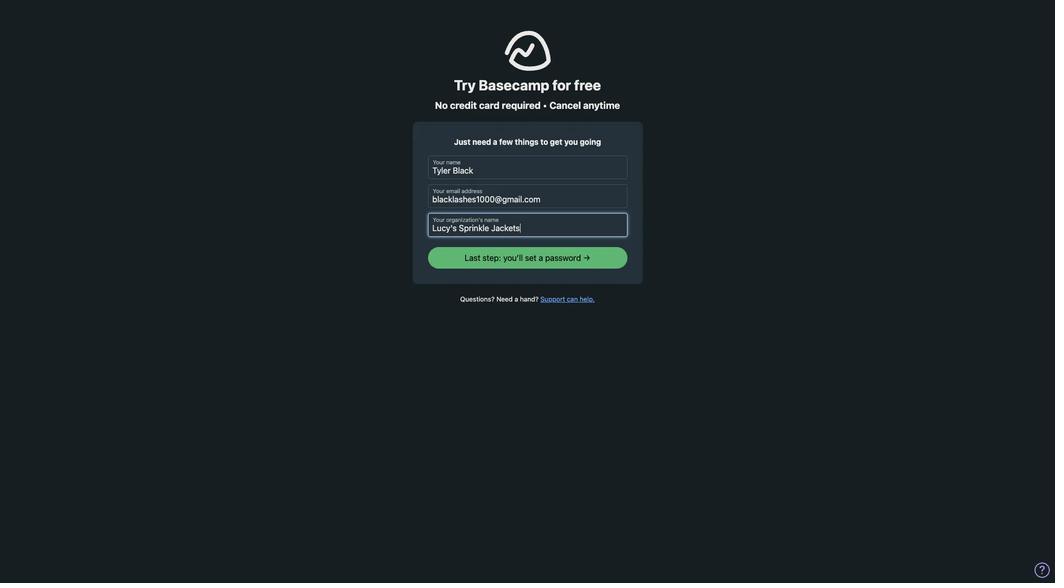 Task type: locate. For each thing, give the bounding box(es) containing it.
last
[[465, 254, 481, 263]]

for
[[553, 77, 571, 94]]

your left the organization's
[[433, 217, 445, 224]]

a left few
[[493, 137, 498, 146]]

try basecamp for free
[[454, 77, 601, 94]]

need
[[473, 137, 491, 146]]

1 vertical spatial your
[[433, 188, 445, 195]]

last step: you'll set a password → button
[[428, 248, 628, 269]]

→
[[583, 254, 591, 263]]

questions? need a hand? support can help.
[[460, 296, 595, 304]]

1 vertical spatial name
[[484, 217, 499, 224]]

set
[[525, 254, 537, 263]]

organization's
[[446, 217, 483, 224]]

help.
[[580, 296, 595, 304]]

password
[[545, 254, 581, 263]]

3 your from the top
[[433, 217, 445, 224]]

a right need
[[515, 296, 518, 304]]

your up 'your email address'
[[433, 160, 445, 166]]

1 your from the top
[[433, 160, 445, 166]]

•
[[543, 100, 547, 111]]

2 vertical spatial your
[[433, 217, 445, 224]]

last step: you'll set a password →
[[465, 254, 591, 263]]

try
[[454, 77, 476, 94]]

2 horizontal spatial a
[[539, 254, 543, 263]]

your for your name
[[433, 160, 445, 166]]

1 vertical spatial a
[[539, 254, 543, 263]]

your name
[[433, 160, 461, 166]]

name down just
[[446, 160, 461, 166]]

0 horizontal spatial a
[[493, 137, 498, 146]]

Your organization's name text field
[[428, 214, 628, 237]]

0 vertical spatial a
[[493, 137, 498, 146]]

name
[[446, 160, 461, 166], [484, 217, 499, 224]]

a inside button
[[539, 254, 543, 263]]

need
[[497, 296, 513, 304]]

1 horizontal spatial name
[[484, 217, 499, 224]]

step:
[[483, 254, 501, 263]]

few
[[499, 137, 513, 146]]

0 vertical spatial name
[[446, 160, 461, 166]]

2 your from the top
[[433, 188, 445, 195]]

a for hand?
[[515, 296, 518, 304]]

your for your email address
[[433, 188, 445, 195]]

your
[[433, 160, 445, 166], [433, 188, 445, 195], [433, 217, 445, 224]]

1 horizontal spatial a
[[515, 296, 518, 304]]

can
[[567, 296, 578, 304]]

name right the organization's
[[484, 217, 499, 224]]

your left email
[[433, 188, 445, 195]]

address
[[461, 188, 482, 195]]

a
[[493, 137, 498, 146], [539, 254, 543, 263], [515, 296, 518, 304]]

a right set
[[539, 254, 543, 263]]

you
[[565, 137, 578, 146]]

cancel
[[550, 100, 581, 111]]

0 vertical spatial your
[[433, 160, 445, 166]]

Your name text field
[[428, 156, 628, 180]]

your for your organization's name
[[433, 217, 445, 224]]

2 vertical spatial a
[[515, 296, 518, 304]]



Task type: describe. For each thing, give the bounding box(es) containing it.
get
[[550, 137, 563, 146]]

anytime
[[583, 100, 620, 111]]

your organization's name
[[433, 217, 499, 224]]

Your email address email field
[[428, 185, 628, 208]]

basecamp
[[479, 77, 550, 94]]

support
[[541, 296, 565, 304]]

going
[[580, 137, 601, 146]]

no credit card required • cancel anytime
[[435, 100, 620, 111]]

things
[[515, 137, 539, 146]]

card
[[479, 100, 500, 111]]

no
[[435, 100, 448, 111]]

email
[[446, 188, 460, 195]]

required
[[502, 100, 541, 111]]

support can help. link
[[541, 296, 595, 304]]

credit
[[450, 100, 477, 111]]

you'll
[[503, 254, 523, 263]]

a for few
[[493, 137, 498, 146]]

hand?
[[520, 296, 539, 304]]

your email address
[[433, 188, 482, 195]]

0 horizontal spatial name
[[446, 160, 461, 166]]

just need a few things to get you going
[[454, 137, 601, 146]]

to
[[541, 137, 548, 146]]

just
[[454, 137, 471, 146]]

free
[[574, 77, 601, 94]]

questions?
[[460, 296, 495, 304]]



Task type: vqa. For each thing, say whether or not it's contained in the screenshot.
→
yes



